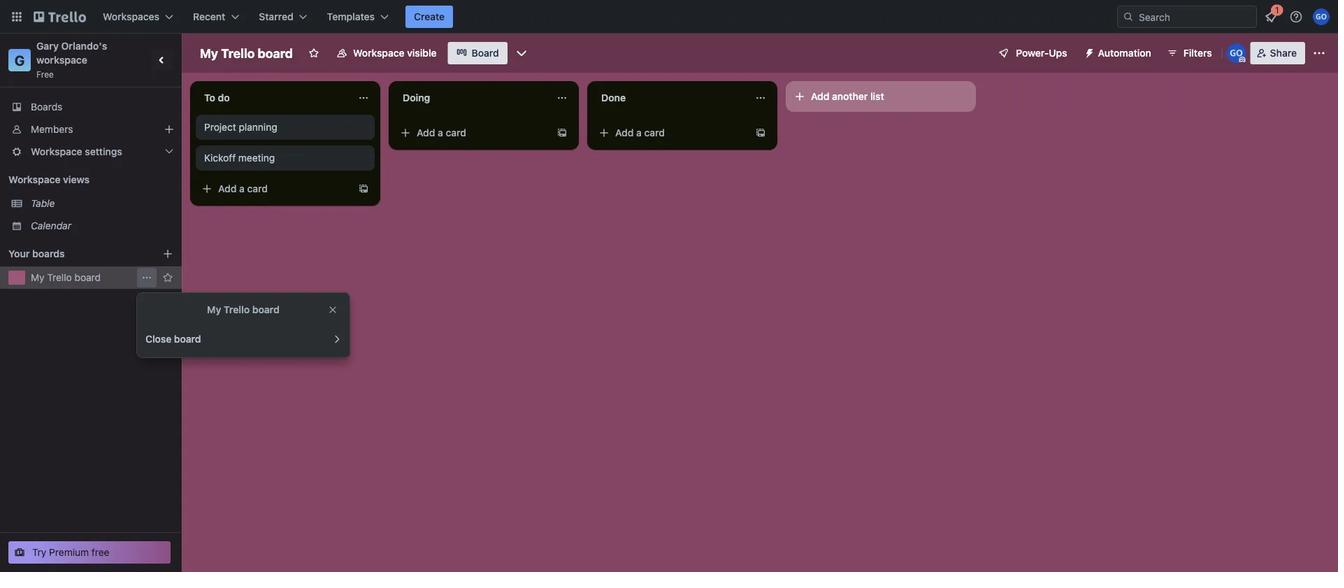 Task type: describe. For each thing, give the bounding box(es) containing it.
customize views image
[[515, 46, 529, 60]]

workspace
[[36, 54, 87, 66]]

gary orlando's workspace link
[[36, 40, 110, 66]]

create button
[[406, 6, 453, 28]]

board inside text field
[[258, 45, 293, 61]]

Doing text field
[[395, 87, 548, 109]]

2 vertical spatial my
[[207, 304, 221, 315]]

boards
[[31, 101, 62, 113]]

done
[[602, 92, 626, 104]]

board down your boards with 1 items element
[[75, 272, 101, 283]]

open information menu image
[[1290, 10, 1304, 24]]

my trello board inside 'board name' text field
[[200, 45, 293, 61]]

recent button
[[185, 6, 248, 28]]

Board name text field
[[193, 42, 300, 64]]

kickoff
[[204, 152, 236, 164]]

calendar
[[31, 220, 71, 232]]

free
[[92, 547, 109, 558]]

power-ups
[[1017, 47, 1068, 59]]

Done text field
[[593, 87, 747, 109]]

my trello board link
[[31, 271, 134, 285]]

kickoff meeting
[[204, 152, 275, 164]]

members link
[[0, 118, 182, 141]]

add a card button for to do
[[196, 178, 353, 200]]

close board button
[[137, 327, 350, 352]]

workspaces button
[[94, 6, 182, 28]]

card for done
[[645, 127, 665, 138]]

recent
[[193, 11, 225, 22]]

close
[[145, 333, 172, 345]]

workspaces
[[103, 11, 160, 22]]

list
[[871, 91, 885, 102]]

add a card for doing
[[417, 127, 467, 138]]

premium
[[49, 547, 89, 558]]

Search field
[[1135, 6, 1257, 27]]

add another list
[[811, 91, 885, 102]]

primary element
[[0, 0, 1339, 34]]

members
[[31, 123, 73, 135]]

workspace for workspace views
[[8, 174, 61, 185]]

a for doing
[[438, 127, 443, 138]]

1 vertical spatial my
[[31, 272, 44, 283]]

workspace visible
[[353, 47, 437, 59]]

power-
[[1017, 47, 1049, 59]]

add a card button for done
[[593, 122, 750, 144]]

gary orlando (garyorlando) image
[[1314, 8, 1330, 25]]

add a card for to do
[[218, 183, 268, 194]]

automation
[[1099, 47, 1152, 59]]

create from template… image for done
[[755, 127, 767, 138]]

board inside button
[[174, 333, 201, 345]]

star or unstar board image
[[308, 48, 320, 59]]

add a card for done
[[616, 127, 665, 138]]

power-ups button
[[989, 42, 1076, 64]]

1 notification image
[[1263, 8, 1280, 25]]

project planning
[[204, 121, 277, 133]]

ups
[[1049, 47, 1068, 59]]

board link
[[448, 42, 508, 64]]

settings
[[85, 146, 122, 157]]

orlando's
[[61, 40, 107, 52]]

card for doing
[[446, 127, 467, 138]]

share
[[1271, 47, 1298, 59]]

meeting
[[238, 152, 275, 164]]

filters
[[1184, 47, 1213, 59]]

2 vertical spatial my trello board
[[207, 304, 280, 315]]

workspace settings
[[31, 146, 122, 157]]

views
[[63, 174, 90, 185]]

doing
[[403, 92, 430, 104]]

search image
[[1123, 11, 1135, 22]]

templates button
[[319, 6, 397, 28]]

your boards with 1 items element
[[8, 246, 141, 262]]

add a card button for doing
[[395, 122, 551, 144]]

g link
[[8, 49, 31, 71]]

board
[[472, 47, 499, 59]]

add for done
[[616, 127, 634, 138]]

show menu image
[[1313, 46, 1327, 60]]

planning
[[239, 121, 277, 133]]

gary orlando (garyorlando) image
[[1227, 43, 1247, 63]]



Task type: vqa. For each thing, say whether or not it's contained in the screenshot.
search icon
yes



Task type: locate. For each thing, give the bounding box(es) containing it.
add a card down the doing
[[417, 127, 467, 138]]

0 vertical spatial my trello board
[[200, 45, 293, 61]]

0 vertical spatial create from template… image
[[755, 127, 767, 138]]

menu
[[134, 268, 157, 287]]

my up the "close board" button
[[207, 304, 221, 315]]

automation button
[[1079, 42, 1160, 64]]

create
[[414, 11, 445, 22]]

add board image
[[162, 248, 173, 260]]

a down done text field
[[637, 127, 642, 138]]

card down meeting
[[247, 183, 268, 194]]

board down starred
[[258, 45, 293, 61]]

add another list button
[[786, 81, 976, 112]]

0 horizontal spatial add a card
[[218, 183, 268, 194]]

your
[[8, 248, 30, 260]]

add down kickoff
[[218, 183, 237, 194]]

project planning link
[[204, 120, 367, 134]]

create from template… image for to do
[[358, 183, 369, 194]]

1 horizontal spatial card
[[446, 127, 467, 138]]

workspace
[[353, 47, 405, 59], [31, 146, 82, 157], [8, 174, 61, 185]]

kickoff meeting link
[[204, 151, 367, 165]]

my trello board
[[200, 45, 293, 61], [31, 272, 101, 283], [207, 304, 280, 315]]

trello up the "close board" button
[[224, 304, 250, 315]]

create from template… image
[[557, 127, 568, 138]]

0 vertical spatial my
[[200, 45, 218, 61]]

trello
[[221, 45, 255, 61], [47, 272, 72, 283], [224, 304, 250, 315]]

star icon image
[[162, 272, 173, 283]]

workspace visible button
[[328, 42, 445, 64]]

workspace down templates popup button
[[353, 47, 405, 59]]

0 vertical spatial workspace
[[353, 47, 405, 59]]

boards link
[[0, 96, 182, 118]]

card
[[446, 127, 467, 138], [645, 127, 665, 138], [247, 183, 268, 194]]

add a card down kickoff meeting
[[218, 183, 268, 194]]

share button
[[1251, 42, 1306, 64]]

try premium free
[[32, 547, 109, 558]]

1 horizontal spatial add a card
[[417, 127, 467, 138]]

starred
[[259, 11, 294, 22]]

workspace navigation collapse icon image
[[152, 50, 172, 70]]

your boards
[[8, 248, 65, 260]]

0 horizontal spatial a
[[239, 183, 245, 194]]

board
[[258, 45, 293, 61], [75, 272, 101, 283], [252, 304, 280, 315], [174, 333, 201, 345]]

To do text field
[[196, 87, 350, 109]]

1 vertical spatial workspace
[[31, 146, 82, 157]]

starred button
[[251, 6, 316, 28]]

a for done
[[637, 127, 642, 138]]

2 horizontal spatial card
[[645, 127, 665, 138]]

workspace settings button
[[0, 141, 182, 163]]

my inside 'board name' text field
[[200, 45, 218, 61]]

another
[[832, 91, 868, 102]]

templates
[[327, 11, 375, 22]]

add a card button down "kickoff meeting" "link" at the top of the page
[[196, 178, 353, 200]]

0 horizontal spatial card
[[247, 183, 268, 194]]

try
[[32, 547, 46, 558]]

add
[[811, 91, 830, 102], [417, 127, 435, 138], [616, 127, 634, 138], [218, 183, 237, 194]]

my trello board down starred
[[200, 45, 293, 61]]

trello down boards
[[47, 272, 72, 283]]

workspace inside popup button
[[31, 146, 82, 157]]

close popover image
[[327, 304, 339, 315]]

board right close on the bottom left
[[174, 333, 201, 345]]

workspace up table
[[8, 174, 61, 185]]

board up the "close board" button
[[252, 304, 280, 315]]

1 vertical spatial my trello board
[[31, 272, 101, 283]]

add for doing
[[417, 127, 435, 138]]

gary
[[36, 40, 59, 52]]

0 vertical spatial trello
[[221, 45, 255, 61]]

workspace for workspace visible
[[353, 47, 405, 59]]

1 horizontal spatial create from template… image
[[755, 127, 767, 138]]

add a card button
[[395, 122, 551, 144], [593, 122, 750, 144], [196, 178, 353, 200]]

board actions menu image
[[141, 272, 152, 283]]

this member is an admin of this board. image
[[1240, 57, 1246, 63]]

card for to do
[[247, 183, 268, 194]]

card down the doing text box
[[446, 127, 467, 138]]

workspace views
[[8, 174, 90, 185]]

1 horizontal spatial add a card button
[[395, 122, 551, 144]]

add down done
[[616, 127, 634, 138]]

add down the doing
[[417, 127, 435, 138]]

my trello board down your boards with 1 items element
[[31, 272, 101, 283]]

calendar link
[[31, 219, 173, 233]]

card down done text field
[[645, 127, 665, 138]]

gary orlando's workspace free
[[36, 40, 110, 79]]

do
[[218, 92, 230, 104]]

1 vertical spatial trello
[[47, 272, 72, 283]]

g
[[14, 52, 25, 68]]

to
[[204, 92, 215, 104]]

workspace for workspace settings
[[31, 146, 82, 157]]

1 horizontal spatial a
[[438, 127, 443, 138]]

2 horizontal spatial add a card button
[[593, 122, 750, 144]]

add for to do
[[218, 183, 237, 194]]

filters button
[[1163, 42, 1217, 64]]

trello inside 'board name' text field
[[221, 45, 255, 61]]

workspace down members
[[31, 146, 82, 157]]

sm image
[[1079, 42, 1099, 62]]

0 horizontal spatial create from template… image
[[358, 183, 369, 194]]

a down kickoff meeting
[[239, 183, 245, 194]]

workspace inside button
[[353, 47, 405, 59]]

add a card down done
[[616, 127, 665, 138]]

a down the doing text box
[[438, 127, 443, 138]]

my
[[200, 45, 218, 61], [31, 272, 44, 283], [207, 304, 221, 315]]

a
[[438, 127, 443, 138], [637, 127, 642, 138], [239, 183, 245, 194]]

trello down "recent" popup button
[[221, 45, 255, 61]]

0 horizontal spatial add a card button
[[196, 178, 353, 200]]

visible
[[407, 47, 437, 59]]

my trello board up the "close board" button
[[207, 304, 280, 315]]

a for to do
[[239, 183, 245, 194]]

add a card
[[417, 127, 467, 138], [616, 127, 665, 138], [218, 183, 268, 194]]

close board
[[145, 333, 201, 345]]

2 horizontal spatial a
[[637, 127, 642, 138]]

to do
[[204, 92, 230, 104]]

2 vertical spatial trello
[[224, 304, 250, 315]]

my down your boards
[[31, 272, 44, 283]]

add a card button down the doing text box
[[395, 122, 551, 144]]

2 horizontal spatial add a card
[[616, 127, 665, 138]]

table link
[[31, 197, 173, 211]]

add a card button down done text field
[[593, 122, 750, 144]]

add left another
[[811, 91, 830, 102]]

1 vertical spatial create from template… image
[[358, 183, 369, 194]]

back to home image
[[34, 6, 86, 28]]

try premium free button
[[8, 541, 171, 564]]

free
[[36, 69, 54, 79]]

add inside button
[[811, 91, 830, 102]]

project
[[204, 121, 236, 133]]

2 vertical spatial workspace
[[8, 174, 61, 185]]

table
[[31, 198, 55, 209]]

boards
[[32, 248, 65, 260]]

create from template… image
[[755, 127, 767, 138], [358, 183, 369, 194]]

my down recent at top
[[200, 45, 218, 61]]



